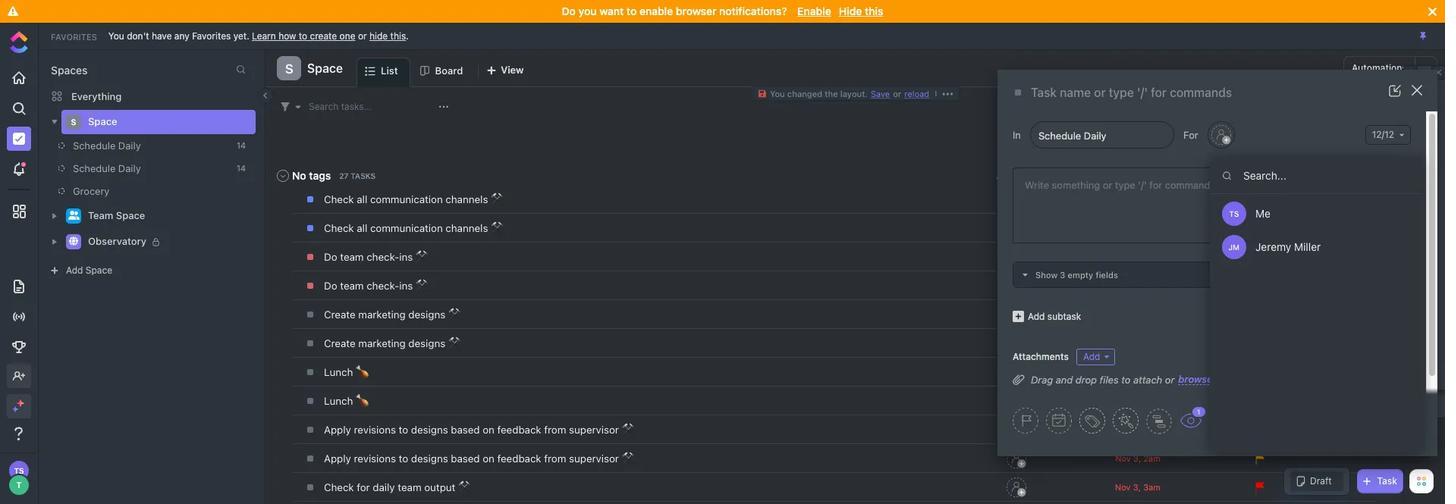 Task type: vqa. For each thing, say whether or not it's contained in the screenshot.
the writing
no



Task type: describe. For each thing, give the bounding box(es) containing it.
1 check- from the top
[[367, 251, 399, 263]]

2 do team check-ins ⚒️ link from the top
[[320, 273, 952, 299]]

no
[[292, 169, 306, 182]]

enable
[[640, 5, 673, 17]]

everything link
[[39, 84, 265, 109]]

14 for 1st schedule daily 'link' from the bottom of the page
[[237, 163, 246, 173]]

observatory link
[[88, 230, 246, 254]]

1 all from the top
[[357, 193, 367, 206]]

apply revisions to designs based on feedback from supervisor ⚒️ for 1st apply revisions to designs based on feedback from supervisor ⚒️ 'link' from the top of the page
[[324, 424, 635, 436]]

2 schedule daily link from the top
[[58, 157, 231, 180]]

drop
[[1076, 374, 1097, 386]]

1 lunch 🍗 from the top
[[324, 366, 369, 379]]

space down observatory
[[86, 265, 112, 276]]

3
[[1060, 270, 1066, 280]]

for
[[1184, 129, 1199, 141]]

attach
[[1134, 374, 1163, 386]]

task
[[1377, 476, 1398, 487]]

Search... text field
[[1210, 158, 1423, 194]]

1 vertical spatial or
[[893, 89, 902, 99]]

board
[[435, 64, 463, 76]]

me
[[1256, 207, 1271, 220]]

in
[[1013, 129, 1021, 141]]

1 ins from the top
[[399, 251, 413, 263]]

2 lunch 🍗 from the top
[[324, 395, 369, 407]]

add for add space
[[66, 265, 83, 276]]

space down grocery link
[[116, 210, 145, 222]]

2 create marketing designs ⚒️ from the top
[[324, 338, 461, 350]]

1 supervisor from the top
[[569, 424, 619, 436]]

changed
[[787, 89, 823, 99]]

1 horizontal spatial favorites
[[192, 30, 231, 41]]

space inside button
[[307, 61, 343, 75]]

or reload
[[893, 89, 930, 99]]

search tasks...
[[309, 101, 372, 112]]

0 horizontal spatial favorites
[[51, 31, 97, 41]]

browser
[[676, 5, 717, 17]]

closed
[[1340, 136, 1373, 146]]

1 check all communication channels ⚒️ link from the top
[[320, 187, 952, 212]]

0 vertical spatial do
[[562, 5, 576, 17]]

2 do team check-ins ⚒️ from the top
[[324, 280, 429, 292]]

1 create marketing designs ⚒️ link from the top
[[320, 302, 952, 328]]

1 create marketing designs ⚒️ from the top
[[324, 309, 461, 321]]

show for show 3 empty fields
[[1036, 270, 1058, 280]]

0 horizontal spatial or
[[358, 30, 367, 41]]

2 schedule daily from the top
[[73, 162, 141, 175]]

search
[[309, 101, 339, 112]]

1 lunch 🍗 link from the top
[[320, 360, 952, 385]]

create for 2nd create marketing designs ⚒️ link from the bottom of the page
[[324, 309, 356, 321]]

yet.
[[233, 30, 249, 41]]

team
[[88, 210, 113, 222]]

1 schedule daily link from the top
[[58, 134, 231, 157]]

any
[[174, 30, 190, 41]]

🍗 for first lunch 🍗 link from the top of the page
[[356, 366, 369, 379]]

schedule for 2nd schedule daily 'link' from the bottom
[[73, 140, 116, 152]]

spaces
[[51, 64, 88, 77]]

everything
[[71, 90, 122, 102]]

tasks...
[[341, 101, 372, 112]]

revisions for second apply revisions to designs based on feedback from supervisor ⚒️ 'link' from the top
[[354, 453, 396, 465]]

apply for second apply revisions to designs based on feedback from supervisor ⚒️ 'link' from the top
[[324, 453, 351, 465]]

one
[[340, 30, 356, 41]]

the
[[825, 89, 838, 99]]

add for add subtask
[[1028, 311, 1045, 322]]

check for daily team output ⚒️
[[324, 482, 471, 494]]

check for first check all communication channels ⚒️ 'link' from the bottom of the page
[[324, 222, 354, 234]]

notifications?
[[719, 5, 787, 17]]

2 lunch 🍗 link from the top
[[320, 388, 952, 414]]

show closed
[[1311, 136, 1373, 146]]

how
[[279, 30, 296, 41]]

empty
[[1068, 270, 1094, 280]]

files
[[1100, 374, 1119, 386]]

layout.
[[840, 89, 868, 99]]

create
[[310, 30, 337, 41]]

no tags
[[292, 169, 331, 182]]

jm for jm 1 ts
[[1414, 127, 1425, 137]]

for
[[357, 482, 370, 494]]

hide 1
[[1413, 405, 1437, 414]]

2 check- from the top
[[367, 280, 399, 292]]

2 all from the top
[[357, 222, 367, 234]]

automations
[[1352, 62, 1408, 74]]

have
[[152, 30, 172, 41]]

14 for 2nd schedule daily 'link' from the bottom
[[237, 140, 246, 150]]

check for daily team output ⚒️ link
[[320, 475, 952, 501]]

spaces link
[[39, 64, 88, 77]]

miller
[[1294, 241, 1321, 253]]

list link
[[381, 58, 404, 86]]

show closed button
[[1296, 134, 1377, 149]]

observatory
[[88, 235, 146, 248]]

learn
[[252, 30, 276, 41]]

27
[[1414, 105, 1424, 114]]

2 ins from the top
[[399, 280, 413, 292]]

attachments
[[1013, 351, 1069, 363]]

2 check all communication channels ⚒️ link from the top
[[320, 215, 952, 241]]

globe image
[[69, 237, 78, 246]]

team space
[[88, 210, 145, 222]]

drag and drop files to attach or
[[1031, 374, 1175, 386]]

create for 2nd create marketing designs ⚒️ link from the top of the page
[[324, 338, 356, 350]]

you for you changed the layout.
[[770, 89, 785, 99]]

grocery link
[[58, 180, 231, 203]]

1 do team check-ins ⚒️ from the top
[[324, 251, 429, 263]]

2 daily from the top
[[118, 162, 141, 175]]

2 communication from the top
[[370, 222, 443, 234]]

on for 1st apply revisions to designs based on feedback from supervisor ⚒️ 'link' from the top of the page
[[483, 424, 495, 436]]

revisions for 1st apply revisions to designs based on feedback from supervisor ⚒️ 'link' from the top of the page
[[354, 424, 396, 436]]

list
[[381, 65, 398, 77]]



Task type: locate. For each thing, give the bounding box(es) containing it.
1 vertical spatial based
[[451, 453, 480, 465]]

2 check all communication channels ⚒️ from the top
[[324, 222, 504, 234]]

0 vertical spatial marketing
[[358, 309, 406, 321]]

1 horizontal spatial add
[[1028, 311, 1045, 322]]

board link
[[435, 58, 469, 86]]

2 revisions from the top
[[354, 453, 396, 465]]

ts left me
[[1230, 209, 1239, 219]]

2 from from the top
[[544, 453, 566, 465]]

1 vertical spatial check
[[324, 222, 354, 234]]

ins
[[399, 251, 413, 263], [399, 280, 413, 292]]

0 vertical spatial hide
[[839, 5, 862, 17]]

2 vertical spatial check
[[324, 482, 354, 494]]

space
[[307, 61, 343, 75], [88, 115, 117, 128], [116, 210, 145, 222], [86, 265, 112, 276]]

1 schedule from the top
[[73, 140, 116, 152]]

1 vertical spatial hide
[[1413, 405, 1431, 414]]

apply revisions to designs based on feedback from supervisor ⚒️ link
[[320, 417, 952, 443], [320, 446, 952, 472]]

0 vertical spatial create
[[324, 309, 356, 321]]

schedule daily
[[73, 140, 141, 152], [73, 162, 141, 175]]

0 horizontal spatial show
[[1036, 270, 1058, 280]]

1 horizontal spatial hide
[[1413, 405, 1431, 414]]

space button
[[301, 52, 343, 85]]

daily
[[373, 482, 395, 494]]

output
[[424, 482, 456, 494]]

ts inside jm 1 ts
[[1415, 162, 1425, 171]]

1 inside jm 1 ts
[[1418, 140, 1422, 149]]

3 check from the top
[[324, 482, 354, 494]]

1 vertical spatial do team check-ins ⚒️
[[324, 280, 429, 292]]

don't
[[127, 30, 149, 41]]

favorites up spaces
[[51, 31, 97, 41]]

1 horizontal spatial jm
[[1414, 127, 1425, 137]]

jm 1 ts
[[1414, 127, 1425, 171]]

1 apply from the top
[[324, 424, 351, 436]]

hide this link
[[369, 30, 406, 41]]

designs
[[408, 309, 446, 321], [408, 338, 446, 350], [411, 424, 448, 436], [411, 453, 448, 465]]

1 vertical spatial apply
[[324, 453, 351, 465]]

1 vertical spatial schedule
[[73, 162, 116, 175]]

create
[[324, 309, 356, 321], [324, 338, 356, 350]]

user group image
[[68, 211, 79, 220]]

1 schedule daily from the top
[[73, 140, 141, 152]]

1 vertical spatial apply revisions to designs based on feedback from supervisor ⚒️
[[324, 453, 635, 465]]

1 vertical spatial this
[[390, 30, 406, 41]]

1 vertical spatial 14
[[237, 163, 246, 173]]

channels
[[446, 193, 488, 206], [446, 222, 488, 234]]

2 apply from the top
[[324, 453, 351, 465]]

0 horizontal spatial add
[[66, 265, 83, 276]]

2 on from the top
[[483, 453, 495, 465]]

1 vertical spatial all
[[357, 222, 367, 234]]

apply revisions to designs based on feedback from supervisor ⚒️ for second apply revisions to designs based on feedback from supervisor ⚒️ 'link' from the top
[[324, 453, 635, 465]]

drag
[[1031, 374, 1053, 386]]

1 vertical spatial show
[[1036, 270, 1058, 280]]

1 14 from the top
[[237, 140, 246, 150]]

1
[[1418, 140, 1422, 149], [1433, 405, 1437, 414]]

check for check for daily team output ⚒️ link
[[324, 482, 354, 494]]

1 communication from the top
[[370, 193, 443, 206]]

0 vertical spatial 1
[[1418, 140, 1422, 149]]

lunch for first lunch 🍗 link from the top of the page
[[324, 366, 353, 379]]

1 revisions from the top
[[354, 424, 396, 436]]

1 vertical spatial lunch
[[324, 395, 353, 407]]

feedback for 1st apply revisions to designs based on feedback from supervisor ⚒️ 'link' from the top of the page
[[497, 424, 541, 436]]

1 vertical spatial create marketing designs ⚒️
[[324, 338, 461, 350]]

0 vertical spatial 🍗
[[356, 366, 369, 379]]

1 lunch from the top
[[324, 366, 353, 379]]

show
[[1311, 136, 1337, 146], [1036, 270, 1058, 280]]

1 vertical spatial schedule daily
[[73, 162, 141, 175]]

0 vertical spatial from
[[544, 424, 566, 436]]

1 vertical spatial do
[[324, 251, 337, 263]]

1 vertical spatial create marketing designs ⚒️ link
[[320, 331, 952, 357]]

add left subtask
[[1028, 311, 1045, 322]]

team
[[340, 251, 364, 263], [340, 280, 364, 292], [398, 482, 422, 494]]

0 vertical spatial apply revisions to designs based on feedback from supervisor ⚒️
[[324, 424, 635, 436]]

1 horizontal spatial you
[[770, 89, 785, 99]]

daily
[[118, 140, 141, 152], [118, 162, 141, 175]]

you left 'don't'
[[108, 30, 124, 41]]

show left '3'
[[1036, 270, 1058, 280]]

team space link
[[88, 204, 246, 228]]

0 vertical spatial create marketing designs ⚒️
[[324, 309, 461, 321]]

0 vertical spatial apply
[[324, 424, 351, 436]]

1 daily from the top
[[118, 140, 141, 152]]

jm down 27
[[1414, 127, 1425, 137]]

or left the "reload"
[[893, 89, 902, 99]]

1 vertical spatial supervisor
[[569, 453, 619, 465]]

1 vertical spatial marketing
[[358, 338, 406, 350]]

2 create marketing designs ⚒️ link from the top
[[320, 331, 952, 357]]

1 vertical spatial ts
[[1230, 209, 1239, 219]]

1 vertical spatial create
[[324, 338, 356, 350]]

1 vertical spatial check all communication channels ⚒️ link
[[320, 215, 952, 241]]

🍗
[[356, 366, 369, 379], [356, 395, 369, 407]]

custom fields element
[[1013, 262, 1411, 288]]

0 horizontal spatial jm
[[1229, 243, 1240, 252]]

1 check from the top
[[324, 193, 354, 206]]

2 feedback from the top
[[497, 453, 541, 465]]

lunch 🍗
[[324, 366, 369, 379], [324, 395, 369, 407]]

1 vertical spatial add
[[1028, 311, 1045, 322]]

subtask
[[1048, 311, 1081, 322]]

show inside button
[[1311, 136, 1337, 146]]

team inside check for daily team output ⚒️ link
[[398, 482, 422, 494]]

favorites
[[192, 30, 231, 41], [51, 31, 97, 41]]

show inside custom fields element
[[1036, 270, 1058, 280]]

apply
[[324, 424, 351, 436], [324, 453, 351, 465]]

from for 1st apply revisions to designs based on feedback from supervisor ⚒️ 'link' from the top of the page
[[544, 424, 566, 436]]

lunch
[[324, 366, 353, 379], [324, 395, 353, 407]]

show for show closed
[[1311, 136, 1337, 146]]

you
[[108, 30, 124, 41], [770, 89, 785, 99]]

want
[[600, 5, 624, 17]]

check all communication channels ⚒️
[[324, 193, 504, 206], [324, 222, 504, 234]]

1 vertical spatial jm
[[1229, 243, 1240, 252]]

space down everything at the top of the page
[[88, 115, 117, 128]]

0 vertical spatial supervisor
[[569, 424, 619, 436]]

2 create from the top
[[324, 338, 356, 350]]

or right attach
[[1165, 374, 1175, 386]]

channels for first check all communication channels ⚒️ 'link' from the bottom of the page
[[446, 222, 488, 234]]

1 vertical spatial lunch 🍗 link
[[320, 388, 952, 414]]

1 from from the top
[[544, 424, 566, 436]]

1 vertical spatial check all communication channels ⚒️
[[324, 222, 504, 234]]

Search tasks... text field
[[309, 96, 435, 117]]

0 vertical spatial jm
[[1414, 127, 1425, 137]]

0 vertical spatial team
[[340, 251, 364, 263]]

0 vertical spatial do team check-ins ⚒️
[[324, 251, 429, 263]]

0 vertical spatial schedule
[[73, 140, 116, 152]]

0 vertical spatial do team check-ins ⚒️ link
[[320, 244, 952, 270]]

do you want to enable browser notifications? enable hide this
[[562, 5, 884, 17]]

1 on from the top
[[483, 424, 495, 436]]

you
[[579, 5, 597, 17]]

or right one
[[358, 30, 367, 41]]

show 3 empty fields
[[1036, 270, 1118, 280]]

this
[[865, 5, 884, 17], [390, 30, 406, 41]]

2 🍗 from the top
[[356, 395, 369, 407]]

apply revisions to designs based on feedback from supervisor ⚒️
[[324, 424, 635, 436], [324, 453, 635, 465]]

2 apply revisions to designs based on feedback from supervisor ⚒️ link from the top
[[320, 446, 952, 472]]

1 vertical spatial team
[[340, 280, 364, 292]]

space link
[[88, 110, 246, 134]]

1 vertical spatial from
[[544, 453, 566, 465]]

0 vertical spatial or
[[358, 30, 367, 41]]

2 check from the top
[[324, 222, 354, 234]]

schedule daily link up grocery link
[[58, 134, 231, 157]]

1 vertical spatial revisions
[[354, 453, 396, 465]]

1 for hide
[[1433, 405, 1437, 414]]

0 vertical spatial check all communication channels ⚒️
[[324, 193, 504, 206]]

🍗 for second lunch 🍗 link from the top of the page
[[356, 395, 369, 407]]

daily up grocery link
[[118, 162, 141, 175]]

0 vertical spatial lunch
[[324, 366, 353, 379]]

favorites right 'any'
[[192, 30, 231, 41]]

revisions
[[354, 424, 396, 436], [354, 453, 396, 465]]

1 horizontal spatial show
[[1311, 136, 1337, 146]]

reload
[[905, 89, 930, 99]]

you don't have any favorites yet. learn how to create one or hide this .
[[108, 30, 409, 41]]

feedback
[[497, 424, 541, 436], [497, 453, 541, 465]]

2 supervisor from the top
[[569, 453, 619, 465]]

you left changed
[[770, 89, 785, 99]]

0 vertical spatial lunch 🍗
[[324, 366, 369, 379]]

check for 2nd check all communication channels ⚒️ 'link' from the bottom
[[324, 193, 354, 206]]

0 horizontal spatial 1
[[1418, 140, 1422, 149]]

you for you don't have any favorites yet. learn how to create one or hide this .
[[108, 30, 124, 41]]

daily down space link on the top of the page
[[118, 140, 141, 152]]

enable
[[798, 5, 831, 17]]

0 vertical spatial revisions
[[354, 424, 396, 436]]

from
[[544, 424, 566, 436], [544, 453, 566, 465]]

1 vertical spatial do team check-ins ⚒️ link
[[320, 273, 952, 299]]

or
[[358, 30, 367, 41], [893, 89, 902, 99], [1165, 374, 1175, 386]]

1 create from the top
[[324, 309, 356, 321]]

jm up custom fields element in the bottom of the page
[[1229, 243, 1240, 252]]

learn how to create one link
[[252, 30, 356, 41]]

check-
[[367, 251, 399, 263], [367, 280, 399, 292]]

0 vertical spatial 14
[[237, 140, 246, 150]]

1 vertical spatial channels
[[446, 222, 488, 234]]

1 horizontal spatial this
[[865, 5, 884, 17]]

jm for jm
[[1229, 243, 1240, 252]]

1 based from the top
[[451, 424, 480, 436]]

1 vertical spatial daily
[[118, 162, 141, 175]]

schedule
[[73, 140, 116, 152], [73, 162, 116, 175]]

2 lunch from the top
[[324, 395, 353, 407]]

0 vertical spatial channels
[[446, 193, 488, 206]]

2 vertical spatial team
[[398, 482, 422, 494]]

0 vertical spatial lunch 🍗 link
[[320, 360, 952, 385]]

.
[[406, 30, 409, 41]]

0 vertical spatial feedback
[[497, 424, 541, 436]]

space down create
[[307, 61, 343, 75]]

0 vertical spatial show
[[1311, 136, 1337, 146]]

schedule daily link
[[58, 134, 231, 157], [58, 157, 231, 180]]

communication
[[370, 193, 443, 206], [370, 222, 443, 234]]

0 vertical spatial check-
[[367, 251, 399, 263]]

0 vertical spatial schedule daily
[[73, 140, 141, 152]]

2 schedule from the top
[[73, 162, 116, 175]]

show left closed
[[1311, 136, 1337, 146]]

hide
[[369, 30, 388, 41]]

1 horizontal spatial ts
[[1415, 162, 1425, 171]]

hide
[[839, 5, 862, 17], [1413, 405, 1431, 414]]

create marketing designs ⚒️ link
[[320, 302, 952, 328], [320, 331, 952, 357]]

2 marketing from the top
[[358, 338, 406, 350]]

add subtask
[[1028, 311, 1081, 322]]

Task name or type '/' for commands text field
[[1031, 85, 1363, 101]]

this right enable on the top right
[[865, 5, 884, 17]]

and
[[1056, 374, 1073, 386]]

1 vertical spatial lunch 🍗
[[324, 395, 369, 407]]

jeremy miller
[[1256, 241, 1321, 253]]

this right the hide
[[390, 30, 406, 41]]

0 vertical spatial this
[[865, 5, 884, 17]]

1 vertical spatial apply revisions to designs based on feedback from supervisor ⚒️ link
[[320, 446, 952, 472]]

tags
[[309, 169, 331, 182]]

1 vertical spatial feedback
[[497, 453, 541, 465]]

0 vertical spatial communication
[[370, 193, 443, 206]]

1 horizontal spatial or
[[893, 89, 902, 99]]

channels for 2nd check all communication channels ⚒️ 'link' from the bottom
[[446, 193, 488, 206]]

add
[[66, 265, 83, 276], [1028, 311, 1045, 322]]

0 vertical spatial check all communication channels ⚒️ link
[[320, 187, 952, 212]]

0 vertical spatial check
[[324, 193, 354, 206]]

0 vertical spatial add
[[66, 265, 83, 276]]

0 vertical spatial on
[[483, 424, 495, 436]]

1 vertical spatial ins
[[399, 280, 413, 292]]

1 do team check-ins ⚒️ link from the top
[[320, 244, 952, 270]]

schedule for 1st schedule daily 'link' from the bottom of the page
[[73, 162, 116, 175]]

marketing
[[358, 309, 406, 321], [358, 338, 406, 350]]

1 🍗 from the top
[[356, 366, 369, 379]]

1 vertical spatial 🍗
[[356, 395, 369, 407]]

1 vertical spatial 1
[[1433, 405, 1437, 414]]

1 horizontal spatial 1
[[1433, 405, 1437, 414]]

from for second apply revisions to designs based on feedback from supervisor ⚒️ 'link' from the top
[[544, 453, 566, 465]]

0 vertical spatial ins
[[399, 251, 413, 263]]

on for second apply revisions to designs based on feedback from supervisor ⚒️ 'link' from the top
[[483, 453, 495, 465]]

2 14 from the top
[[237, 163, 246, 173]]

do team check-ins ⚒️
[[324, 251, 429, 263], [324, 280, 429, 292]]

1 marketing from the top
[[358, 309, 406, 321]]

grocery
[[73, 185, 110, 197]]

you changed the layout.
[[770, 89, 868, 99]]

1 check all communication channels ⚒️ from the top
[[324, 193, 504, 206]]

0 horizontal spatial ts
[[1230, 209, 1239, 219]]

ts down 27
[[1415, 162, 1425, 171]]

0 horizontal spatial this
[[390, 30, 406, 41]]

jeremy
[[1256, 241, 1292, 253]]

2 channels from the top
[[446, 222, 488, 234]]

1 channels from the top
[[446, 193, 488, 206]]

lunch for second lunch 🍗 link from the top of the page
[[324, 395, 353, 407]]

schedule daily link down space link on the top of the page
[[58, 157, 231, 180]]

0 vertical spatial ts
[[1415, 162, 1425, 171]]

2 horizontal spatial or
[[1165, 374, 1175, 386]]

1 apply revisions to designs based on feedback from supervisor ⚒️ link from the top
[[320, 417, 952, 443]]

0 horizontal spatial hide
[[839, 5, 862, 17]]

supervisor
[[569, 424, 619, 436], [569, 453, 619, 465]]

0 vertical spatial all
[[357, 193, 367, 206]]

2 based from the top
[[451, 453, 480, 465]]

1 apply revisions to designs based on feedback from supervisor ⚒️ from the top
[[324, 424, 635, 436]]

2 vertical spatial do
[[324, 280, 337, 292]]

add down globe "image"
[[66, 265, 83, 276]]

feedback for second apply revisions to designs based on feedback from supervisor ⚒️ 'link' from the top
[[497, 453, 541, 465]]

2 apply revisions to designs based on feedback from supervisor ⚒️ from the top
[[324, 453, 635, 465]]

1 for jm
[[1418, 140, 1422, 149]]

add space
[[66, 265, 112, 276]]

1 vertical spatial you
[[770, 89, 785, 99]]

0 vertical spatial based
[[451, 424, 480, 436]]

1 feedback from the top
[[497, 424, 541, 436]]

0 vertical spatial you
[[108, 30, 124, 41]]

apply for 1st apply revisions to designs based on feedback from supervisor ⚒️ 'link' from the top of the page
[[324, 424, 351, 436]]

fields
[[1096, 270, 1118, 280]]

automations button
[[1344, 57, 1415, 80]]



